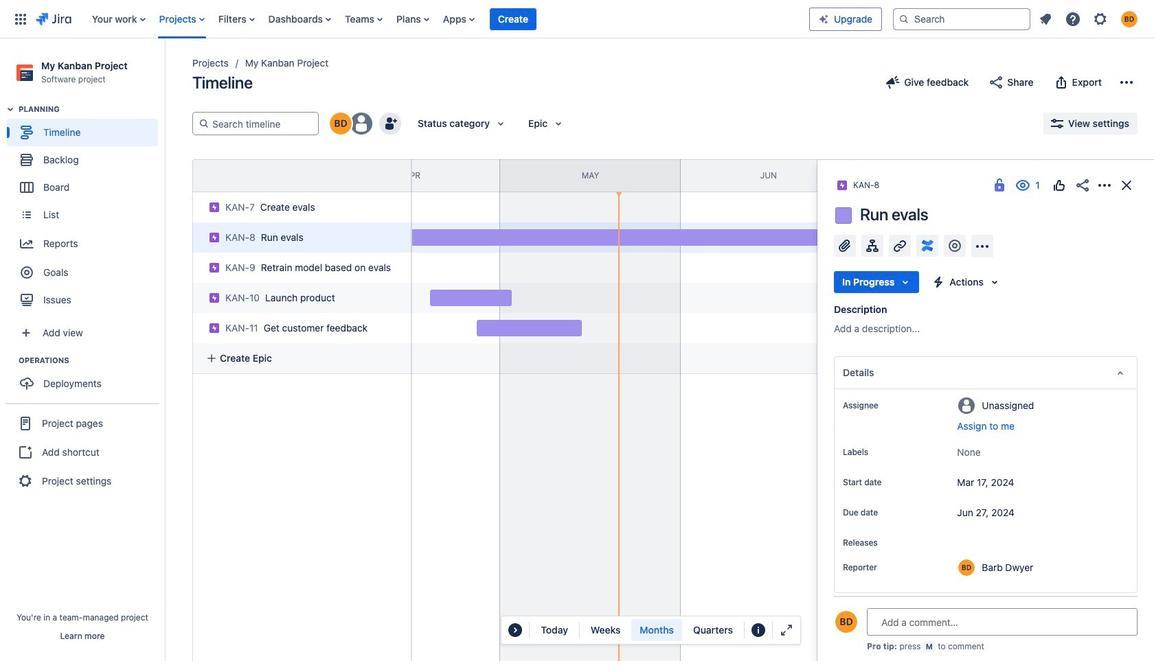 Task type: describe. For each thing, give the bounding box(es) containing it.
add a child issue image
[[864, 238, 881, 254]]

add app image
[[974, 238, 991, 255]]

link goals image
[[947, 238, 963, 254]]

0 horizontal spatial list
[[85, 0, 809, 38]]

timeline grid
[[144, 159, 1154, 662]]

enter full screen image
[[778, 623, 795, 639]]

operations image
[[2, 353, 19, 369]]

primary element
[[8, 0, 809, 38]]

Add a comment… field
[[867, 609, 1138, 636]]

help image
[[1065, 11, 1082, 27]]

3 epic image from the top
[[209, 323, 220, 334]]

appswitcher icon image
[[12, 11, 29, 27]]

sidebar navigation image
[[150, 55, 180, 82]]

notifications image
[[1038, 11, 1054, 27]]

legend image
[[750, 623, 767, 639]]

2 column header from the left
[[856, 160, 1037, 192]]



Task type: vqa. For each thing, say whether or not it's contained in the screenshot.
DEVELOPMENT image
no



Task type: locate. For each thing, give the bounding box(es) containing it.
0 vertical spatial group
[[7, 104, 164, 318]]

epic image
[[209, 202, 220, 213], [209, 232, 220, 243], [209, 323, 220, 334]]

1 heading from the top
[[19, 104, 164, 115]]

row header
[[192, 159, 412, 192]]

Search field
[[893, 8, 1031, 30]]

more information about barb dwyer image
[[959, 560, 975, 576]]

details element
[[834, 357, 1138, 390]]

group
[[7, 104, 164, 318], [7, 355, 164, 402], [5, 403, 159, 501]]

heading for "operations" icon
[[19, 355, 164, 366]]

1 cell from the top
[[187, 218, 414, 253]]

search image
[[899, 13, 910, 24]]

settings image
[[1092, 11, 1109, 27]]

2 cell from the top
[[187, 249, 414, 283]]

0 horizontal spatial column header
[[144, 160, 325, 192]]

1 column header from the left
[[144, 160, 325, 192]]

planning image
[[2, 101, 19, 118]]

1 epic image from the top
[[209, 262, 220, 273]]

column header
[[144, 160, 325, 192], [856, 160, 1037, 192]]

vote options: no one has voted for this issue yet. image
[[1051, 177, 1068, 194]]

banner
[[0, 0, 1154, 38]]

sidebar element
[[0, 38, 165, 662]]

list
[[85, 0, 809, 38], [1033, 7, 1146, 31]]

group for planning icon
[[7, 104, 164, 318]]

close image
[[1119, 177, 1135, 194]]

3 cell from the top
[[187, 279, 414, 313]]

heading
[[19, 104, 164, 115], [19, 355, 164, 366]]

goal image
[[21, 267, 33, 279]]

0 vertical spatial heading
[[19, 104, 164, 115]]

epic image for third cell from the bottom
[[209, 262, 220, 273]]

export icon image
[[1053, 74, 1070, 91]]

timeline view to show as group
[[583, 620, 741, 642]]

list item
[[490, 0, 537, 38]]

1 vertical spatial epic image
[[209, 293, 220, 304]]

epic image for 2nd cell from the bottom of the timeline grid
[[209, 293, 220, 304]]

2 epic image from the top
[[209, 293, 220, 304]]

4 cell from the top
[[187, 309, 414, 344]]

None search field
[[893, 8, 1031, 30]]

attach image
[[837, 238, 853, 254]]

heading for planning icon
[[19, 104, 164, 115]]

1 epic image from the top
[[209, 202, 220, 213]]

1 horizontal spatial list
[[1033, 7, 1146, 31]]

row header inside timeline grid
[[192, 159, 412, 192]]

cell
[[187, 218, 414, 253], [187, 249, 414, 283], [187, 279, 414, 313], [187, 309, 414, 344]]

group for "operations" icon
[[7, 355, 164, 402]]

add people image
[[382, 115, 399, 132]]

1 vertical spatial epic image
[[209, 232, 220, 243]]

1 horizontal spatial column header
[[856, 160, 1037, 192]]

actions image
[[1097, 177, 1113, 194]]

2 heading from the top
[[19, 355, 164, 366]]

epic image
[[209, 262, 220, 273], [209, 293, 220, 304]]

0 vertical spatial epic image
[[209, 262, 220, 273]]

Search timeline text field
[[210, 113, 313, 135]]

0 vertical spatial epic image
[[209, 202, 220, 213]]

2 vertical spatial group
[[5, 403, 159, 501]]

project overview element
[[834, 599, 1138, 632]]

1 vertical spatial group
[[7, 355, 164, 402]]

jira image
[[36, 11, 71, 27], [36, 11, 71, 27]]

2 vertical spatial epic image
[[209, 323, 220, 334]]

your profile and settings image
[[1121, 11, 1138, 27]]

1 vertical spatial heading
[[19, 355, 164, 366]]

2 epic image from the top
[[209, 232, 220, 243]]



